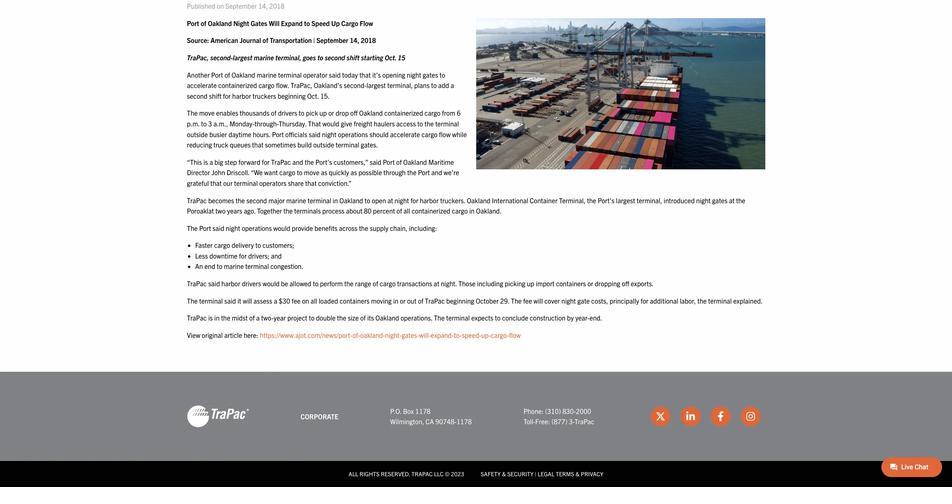 Task type: locate. For each thing, give the bounding box(es) containing it.
1 horizontal spatial on
[[302, 297, 309, 305]]

night inside the move enables thousands of drivers to pick up or drop off oakland containerized cargo from 6 p.m. to 3 a.m., monday-through-thursday. that would give freight haulers access to the terminal outside busier daytime hours. port officials said night operations should accelerate cargo flow while reducing truck queues that sometimes build outside terminal gates.
[[322, 130, 337, 138]]

1 vertical spatial second-
[[344, 81, 367, 89]]

trapac,
[[187, 53, 209, 62], [291, 81, 313, 89]]

1 horizontal spatial |
[[535, 471, 537, 478]]

starting
[[361, 53, 384, 62]]

1 vertical spatial 2018
[[361, 36, 376, 44]]

port's
[[316, 158, 332, 166], [598, 196, 615, 204]]

0 vertical spatial is
[[204, 158, 208, 166]]

second up today
[[325, 53, 345, 62]]

on right published
[[217, 2, 224, 10]]

1 vertical spatial drivers
[[242, 280, 261, 288]]

1 horizontal spatial terminal,
[[388, 81, 413, 89]]

by
[[568, 314, 574, 322]]

night
[[407, 71, 422, 79], [322, 130, 337, 138], [395, 196, 409, 204], [697, 196, 711, 204], [226, 224, 240, 232], [562, 297, 576, 305]]

2 vertical spatial largest
[[617, 196, 636, 204]]

1 horizontal spatial or
[[400, 297, 406, 305]]

0 horizontal spatial or
[[329, 109, 334, 117]]

trapac down 2000
[[575, 418, 595, 426]]

terminal down the driscoll.
[[234, 179, 258, 187]]

1 horizontal spatial as
[[351, 168, 357, 177]]

up
[[320, 109, 327, 117], [527, 280, 535, 288]]

1 vertical spatial containers
[[340, 297, 370, 305]]

end
[[205, 262, 215, 271]]

1 will from the left
[[243, 297, 252, 305]]

cargo up moving
[[380, 280, 396, 288]]

add
[[439, 81, 450, 89]]

that down hours.
[[252, 141, 264, 149]]

all
[[404, 207, 411, 215], [311, 297, 318, 305]]

containers up gate
[[557, 280, 587, 288]]

said up possible
[[370, 158, 382, 166]]

2 will from the left
[[534, 297, 543, 305]]

0 horizontal spatial |
[[314, 36, 315, 44]]

14, up gates
[[259, 2, 268, 10]]

today
[[342, 71, 358, 79]]

0 horizontal spatial containers
[[340, 297, 370, 305]]

will-
[[420, 331, 431, 339]]

terminal down from
[[436, 119, 459, 128]]

from
[[442, 109, 456, 117]]

footer containing p.o. box 1178
[[0, 372, 953, 487]]

principally
[[610, 297, 640, 305]]

terminal up flow.
[[278, 71, 302, 79]]

move up 3
[[199, 109, 215, 117]]

1 vertical spatial port's
[[598, 196, 615, 204]]

1 horizontal spatial and
[[293, 158, 303, 166]]

or
[[329, 109, 334, 117], [588, 280, 594, 288], [400, 297, 406, 305]]

night down drop
[[322, 130, 337, 138]]

1 vertical spatial 14,
[[350, 36, 360, 44]]

to left 3
[[201, 119, 207, 128]]

dropping
[[595, 280, 621, 288]]

1 vertical spatial |
[[535, 471, 537, 478]]

shift up today
[[347, 53, 360, 62]]

2 vertical spatial or
[[400, 297, 406, 305]]

a right add
[[451, 81, 455, 89]]

for up including: on the left top
[[411, 196, 419, 204]]

to up add
[[440, 71, 446, 79]]

footer
[[0, 372, 953, 487]]

1 horizontal spatial operations
[[338, 130, 368, 138]]

1 horizontal spatial flow
[[510, 331, 521, 339]]

0 horizontal spatial second
[[187, 92, 208, 100]]

fee
[[292, 297, 301, 305], [524, 297, 533, 305]]

operations down ago.
[[242, 224, 272, 232]]

1 horizontal spatial all
[[404, 207, 411, 215]]

2018 up will
[[270, 2, 285, 10]]

p.m.
[[187, 119, 200, 128]]

& right safety
[[503, 471, 506, 478]]

source:
[[187, 36, 209, 44]]

assess
[[254, 297, 273, 305]]

said left the it
[[225, 297, 236, 305]]

terminal down drivers;
[[246, 262, 269, 271]]

0 horizontal spatial gates
[[423, 71, 438, 79]]

trapac, down the source:
[[187, 53, 209, 62]]

and down "customers;"
[[271, 252, 282, 260]]

gate
[[578, 297, 590, 305]]

0 vertical spatial all
[[404, 207, 411, 215]]

view
[[187, 331, 200, 339]]

freight
[[354, 119, 373, 128]]

be
[[281, 280, 288, 288]]

1 & from the left
[[503, 471, 506, 478]]

cargo inside faster cargo delivery to customers; less downtime for drivers; and an end to marine terminal congestion.
[[214, 241, 230, 249]]

1 horizontal spatial gates
[[713, 196, 728, 204]]

up left "import"
[[527, 280, 535, 288]]

the for the move enables thousands of drivers to pick up or drop off oakland containerized cargo from 6 p.m. to 3 a.m., monday-through-thursday. that would give freight haulers access to the terminal outside busier daytime hours. port officials said night operations should accelerate cargo flow while reducing truck queues that sometimes build outside terminal gates.
[[187, 109, 198, 117]]

terminal inside "this is a big step forward for trapac and the port's customers," said port of oakland maritime director john driscoll. "we want cargo to move as quickly as possible through the port and we're grateful that our terminal operators share that conviction."
[[234, 179, 258, 187]]

marine inside trapac becomes the second major marine terminal in oakland to open at night for harbor truckers. oakland international container terminal, the port's largest terminal, introduced night gates at the poroaklat two years ago. together the terminals process about 80 percent of all containerized cargo in oakland.
[[287, 196, 306, 204]]

2023
[[451, 471, 465, 478]]

trapac inside phone: (310) 830-2000 toll-free: (877) 3-trapac
[[575, 418, 595, 426]]

1 vertical spatial september
[[317, 36, 349, 44]]

0 horizontal spatial 14,
[[259, 2, 268, 10]]

midst
[[232, 314, 248, 322]]

0 horizontal spatial shift
[[209, 92, 222, 100]]

0 vertical spatial or
[[329, 109, 334, 117]]

shift inside the another port of oakland marine terminal operator said today that it's opening night gates to accelerate containerized cargo flow. trapac, oakland's second-largest terminal, plans to add a second shift for harbor truckers beginning oct. 15.
[[209, 92, 222, 100]]

it
[[238, 297, 241, 305]]

will right the it
[[243, 297, 252, 305]]

a left the big
[[210, 158, 213, 166]]

trapac up the poroaklat
[[187, 196, 207, 204]]

0 horizontal spatial oct.
[[307, 92, 319, 100]]

2 vertical spatial terminal,
[[637, 196, 663, 204]]

1 vertical spatial gates
[[713, 196, 728, 204]]

for up enables
[[223, 92, 231, 100]]

of left its on the left of page
[[361, 314, 366, 322]]

of-
[[353, 331, 361, 339]]

0 vertical spatial operations
[[338, 130, 368, 138]]

1 horizontal spatial drivers
[[278, 109, 298, 117]]

a left $30
[[274, 297, 277, 305]]

port up sometimes at top
[[272, 130, 284, 138]]

port's inside "this is a big step forward for trapac and the port's customers," said port of oakland maritime director john driscoll. "we want cargo to move as quickly as possible through the port and we're grateful that our terminal operators share that conviction."
[[316, 158, 332, 166]]

flow left while
[[439, 130, 451, 138]]

john
[[212, 168, 225, 177]]

2 vertical spatial second
[[247, 196, 267, 204]]

largest inside trapac becomes the second major marine terminal in oakland to open at night for harbor truckers. oakland international container terminal, the port's largest terminal, introduced night gates at the poroaklat two years ago. together the terminals process about 80 percent of all containerized cargo in oakland.
[[617, 196, 636, 204]]

oakland up truckers
[[232, 71, 255, 79]]

operations inside the move enables thousands of drivers to pick up or drop off oakland containerized cargo from 6 p.m. to 3 a.m., monday-through-thursday. that would give freight haulers access to the terminal outside busier daytime hours. port officials said night operations should accelerate cargo flow while reducing truck queues that sometimes build outside terminal gates.
[[338, 130, 368, 138]]

1 vertical spatial and
[[432, 168, 443, 177]]

said inside the another port of oakland marine terminal operator said today that it's opening night gates to accelerate containerized cargo flow. trapac, oakland's second-largest terminal, plans to add a second shift for harbor truckers beginning oct. 15.
[[329, 71, 341, 79]]

terminal, left introduced
[[637, 196, 663, 204]]

off left exports.
[[622, 280, 630, 288]]

0 horizontal spatial &
[[503, 471, 506, 478]]

1 vertical spatial operations
[[242, 224, 272, 232]]

cargo inside "this is a big step forward for trapac and the port's customers," said port of oakland maritime director john driscoll. "we want cargo to move as quickly as possible through the port and we're grateful that our terminal operators share that conviction."
[[280, 168, 296, 177]]

flow inside the move enables thousands of drivers to pick up or drop off oakland containerized cargo from 6 p.m. to 3 a.m., monday-through-thursday. that would give freight haulers access to the terminal outside busier daytime hours. port officials said night operations should accelerate cargo flow while reducing truck queues that sometimes build outside terminal gates.
[[439, 130, 451, 138]]

1 vertical spatial move
[[304, 168, 320, 177]]

port inside the move enables thousands of drivers to pick up or drop off oakland containerized cargo from 6 p.m. to 3 a.m., monday-through-thursday. that would give freight haulers access to the terminal outside busier daytime hours. port officials said night operations should accelerate cargo flow while reducing truck queues that sometimes build outside terminal gates.
[[272, 130, 284, 138]]

1 horizontal spatial move
[[304, 168, 320, 177]]

2 horizontal spatial terminal,
[[637, 196, 663, 204]]

or left drop
[[329, 109, 334, 117]]

range
[[355, 280, 372, 288]]

the up p.m.
[[187, 109, 198, 117]]

as down customers,"
[[351, 168, 357, 177]]

night down the "years"
[[226, 224, 240, 232]]

access
[[397, 119, 416, 128]]

import
[[536, 280, 555, 288]]

0 vertical spatial accelerate
[[187, 81, 217, 89]]

september
[[226, 2, 257, 10], [317, 36, 349, 44]]

in up original
[[215, 314, 220, 322]]

faster
[[195, 241, 213, 249]]

trapac down an
[[187, 280, 207, 288]]

of up through
[[397, 158, 402, 166]]

up inside the move enables thousands of drivers to pick up or drop off oakland containerized cargo from 6 p.m. to 3 a.m., monday-through-thursday. that would give freight haulers access to the terminal outside busier daytime hours. port officials said night operations should accelerate cargo flow while reducing truck queues that sometimes build outside terminal gates.
[[320, 109, 327, 117]]

15
[[398, 53, 406, 62]]

https://www.ajot.com/news/port-of-oakland-night-gates-will-expand-to-speed-up-cargo-flow link
[[260, 331, 521, 339]]

0 vertical spatial flow
[[439, 130, 451, 138]]

outside up reducing
[[187, 130, 208, 138]]

port inside the another port of oakland marine terminal operator said today that it's opening night gates to accelerate containerized cargo flow. trapac, oakland's second-largest terminal, plans to add a second shift for harbor truckers beginning oct. 15.
[[211, 71, 223, 79]]

corporate
[[301, 412, 339, 421]]

in up process
[[333, 196, 338, 204]]

outside
[[187, 130, 208, 138], [314, 141, 335, 149]]

containerized up access
[[385, 109, 423, 117]]

becomes
[[208, 196, 234, 204]]

to right allowed
[[313, 280, 319, 288]]

move up conviction."
[[304, 168, 320, 177]]

terminals
[[294, 207, 321, 215]]

gates inside trapac becomes the second major marine terminal in oakland to open at night for harbor truckers. oakland international container terminal, the port's largest terminal, introduced night gates at the poroaklat two years ago. together the terminals process about 80 percent of all containerized cargo in oakland.
[[713, 196, 728, 204]]

0 horizontal spatial move
[[199, 109, 215, 117]]

all left loaded
[[311, 297, 318, 305]]

terminal up customers,"
[[336, 141, 360, 149]]

1 vertical spatial oct.
[[307, 92, 319, 100]]

second- down american
[[210, 53, 233, 62]]

article containing published on september 14, 2018
[[187, 0, 766, 341]]

enables
[[216, 109, 239, 117]]

second inside the another port of oakland marine terminal operator said today that it's opening night gates to accelerate containerized cargo flow. trapac, oakland's second-largest terminal, plans to add a second shift for harbor truckers beginning oct. 15.
[[187, 92, 208, 100]]

containerized up truckers
[[219, 81, 257, 89]]

0 vertical spatial harbor
[[232, 92, 251, 100]]

that inside the another port of oakland marine terminal operator said today that it's opening night gates to accelerate containerized cargo flow. trapac, oakland's second-largest terminal, plans to add a second shift for harbor truckers beginning oct. 15.
[[360, 71, 371, 79]]

0 horizontal spatial and
[[271, 252, 282, 260]]

september up night
[[226, 2, 257, 10]]

2 horizontal spatial at
[[730, 196, 735, 204]]

1 horizontal spatial port's
[[598, 196, 615, 204]]

0 vertical spatial gates
[[423, 71, 438, 79]]

1 horizontal spatial largest
[[367, 81, 386, 89]]

terminal, inside trapac becomes the second major marine terminal in oakland to open at night for harbor truckers. oakland international container terminal, the port's largest terminal, introduced night gates at the poroaklat two years ago. together the terminals process about 80 percent of all containerized cargo in oakland.
[[637, 196, 663, 204]]

article
[[187, 0, 766, 341]]

trapac is in the midst of a two-year project to double the size of its oakland operations. the terminal expects to conclude construction by year-end.
[[187, 314, 603, 322]]

0 vertical spatial would
[[323, 119, 340, 128]]

2018 down "flow"
[[361, 36, 376, 44]]

0 vertical spatial 14,
[[259, 2, 268, 10]]

flow down conclude
[[510, 331, 521, 339]]

drivers;
[[248, 252, 270, 260]]

1 horizontal spatial 1178
[[457, 418, 472, 426]]

operations.
[[401, 314, 433, 322]]

through
[[384, 168, 406, 177]]

the inside the move enables thousands of drivers to pick up or drop off oakland containerized cargo from 6 p.m. to 3 a.m., monday-through-thursday. that would give freight haulers access to the terminal outside busier daytime hours. port officials said night operations should accelerate cargo flow while reducing truck queues that sometimes build outside terminal gates.
[[187, 109, 198, 117]]

up right pick
[[320, 109, 327, 117]]

containerized inside the another port of oakland marine terminal operator said today that it's opening night gates to accelerate containerized cargo flow. trapac, oakland's second-largest terminal, plans to add a second shift for harbor truckers beginning oct. 15.
[[219, 81, 257, 89]]

september down up on the left top of the page
[[317, 36, 349, 44]]

picking
[[505, 280, 526, 288]]

1 horizontal spatial oct.
[[385, 53, 397, 62]]

harbor up the it
[[222, 280, 241, 288]]

containerized up including: on the left top
[[412, 207, 451, 215]]

2 vertical spatial would
[[263, 280, 280, 288]]

1 horizontal spatial off
[[622, 280, 630, 288]]

2 horizontal spatial second
[[325, 53, 345, 62]]

original
[[202, 331, 223, 339]]

0 vertical spatial containerized
[[219, 81, 257, 89]]

is
[[204, 158, 208, 166], [208, 314, 213, 322]]

would inside the move enables thousands of drivers to pick up or drop off oakland containerized cargo from 6 p.m. to 3 a.m., monday-through-thursday. that would give freight haulers access to the terminal outside busier daytime hours. port officials said night operations should accelerate cargo flow while reducing truck queues that sometimes build outside terminal gates.
[[323, 119, 340, 128]]

about
[[346, 207, 363, 215]]

conclude
[[503, 314, 529, 322]]

the right 29. on the bottom of page
[[511, 297, 522, 305]]

accelerate
[[187, 81, 217, 89], [390, 130, 420, 138]]

to right end
[[217, 262, 223, 271]]

truck
[[214, 141, 229, 149]]

largest inside the another port of oakland marine terminal operator said today that it's opening night gates to accelerate containerized cargo flow. trapac, oakland's second-largest terminal, plans to add a second shift for harbor truckers beginning oct. 15.
[[367, 81, 386, 89]]

port's up quickly
[[316, 158, 332, 166]]

monday-
[[230, 119, 255, 128]]

0 horizontal spatial port's
[[316, 158, 332, 166]]

of
[[201, 19, 207, 27], [263, 36, 268, 44], [225, 71, 230, 79], [271, 109, 277, 117], [397, 158, 402, 166], [397, 207, 402, 215], [373, 280, 379, 288], [418, 297, 424, 305], [249, 314, 255, 322], [361, 314, 366, 322]]

port right another
[[211, 71, 223, 79]]

port of oakland night gates will expand to speed up cargo flow
[[187, 19, 374, 27]]

operations down give
[[338, 130, 368, 138]]

it's
[[373, 71, 381, 79]]

conviction."
[[318, 179, 352, 187]]

night.
[[441, 280, 457, 288]]

| inside article
[[314, 36, 315, 44]]

1 vertical spatial all
[[311, 297, 318, 305]]

terminal, inside the another port of oakland marine terminal operator said today that it's opening night gates to accelerate containerized cargo flow. trapac, oakland's second-largest terminal, plans to add a second shift for harbor truckers beginning oct. 15.
[[388, 81, 413, 89]]

0 vertical spatial 1178
[[416, 407, 431, 415]]

|
[[314, 36, 315, 44], [535, 471, 537, 478]]

drop
[[336, 109, 349, 117]]

0 vertical spatial |
[[314, 36, 315, 44]]

truckers.
[[441, 196, 466, 204]]

wilmington,
[[390, 418, 424, 426]]

cargo inside trapac becomes the second major marine terminal in oakland to open at night for harbor truckers. oakland international container terminal, the port's largest terminal, introduced night gates at the poroaklat two years ago. together the terminals process about 80 percent of all containerized cargo in oakland.
[[452, 207, 468, 215]]

and inside faster cargo delivery to customers; less downtime for drivers; and an end to marine terminal congestion.
[[271, 252, 282, 260]]

trapac inside trapac becomes the second major marine terminal in oakland to open at night for harbor truckers. oakland international container terminal, the port's largest terminal, introduced night gates at the poroaklat two years ago. together the terminals process about 80 percent of all containerized cargo in oakland.
[[187, 196, 207, 204]]

1 vertical spatial largest
[[367, 81, 386, 89]]

or left 'out' on the left
[[400, 297, 406, 305]]

0 horizontal spatial outside
[[187, 130, 208, 138]]

legal terms & privacy link
[[538, 471, 604, 478]]

operator
[[303, 71, 328, 79]]

said down that
[[309, 130, 321, 138]]

2 vertical spatial and
[[271, 252, 282, 260]]

2 vertical spatial containerized
[[412, 207, 451, 215]]

80
[[364, 207, 372, 215]]

corporate image
[[187, 405, 249, 429]]

grateful
[[187, 179, 209, 187]]

on down allowed
[[302, 297, 309, 305]]

off inside the move enables thousands of drivers to pick up or drop off oakland containerized cargo from 6 p.m. to 3 a.m., monday-through-thursday. that would give freight haulers access to the terminal outside busier daytime hours. port officials said night operations should accelerate cargo flow while reducing truck queues that sometimes build outside terminal gates.
[[351, 109, 358, 117]]

for inside "this is a big step forward for trapac and the port's customers," said port of oakland maritime director john driscoll. "we want cargo to move as quickly as possible through the port and we're grateful that our terminal operators share that conviction."
[[262, 158, 270, 166]]

1 fee from the left
[[292, 297, 301, 305]]

for
[[223, 92, 231, 100], [262, 158, 270, 166], [411, 196, 419, 204], [239, 252, 247, 260], [641, 297, 649, 305]]

terminal up the to-
[[447, 314, 470, 322]]

1 horizontal spatial will
[[534, 297, 543, 305]]

1 as from the left
[[321, 168, 328, 177]]

the for the port said night operations would provide benefits across the supply chain, including:
[[187, 224, 198, 232]]

trapac, inside the another port of oakland marine terminal operator said today that it's opening night gates to accelerate containerized cargo flow. trapac, oakland's second-largest terminal, plans to add a second shift for harbor truckers beginning oct. 15.
[[291, 81, 313, 89]]

0 vertical spatial beginning
[[278, 92, 306, 100]]

fee right $30
[[292, 297, 301, 305]]

1 horizontal spatial second
[[247, 196, 267, 204]]

of right another
[[225, 71, 230, 79]]

faster cargo delivery to customers; less downtime for drivers; and an end to marine terminal congestion.
[[195, 241, 304, 271]]

(310)
[[546, 407, 561, 415]]

to left pick
[[299, 109, 305, 117]]

0 vertical spatial largest
[[233, 53, 253, 62]]

terminal inside trapac becomes the second major marine terminal in oakland to open at night for harbor truckers. oakland international container terminal, the port's largest terminal, introduced night gates at the poroaklat two years ago. together the terminals process about 80 percent of all containerized cargo in oakland.
[[308, 196, 332, 204]]

beginning down flow.
[[278, 92, 306, 100]]

accelerate inside the another port of oakland marine terminal operator said today that it's opening night gates to accelerate containerized cargo flow. trapac, oakland's second-largest terminal, plans to add a second shift for harbor truckers beginning oct. 15.
[[187, 81, 217, 89]]

to left the double
[[309, 314, 315, 322]]

0 vertical spatial outside
[[187, 130, 208, 138]]

move
[[199, 109, 215, 117], [304, 168, 320, 177]]

1 horizontal spatial shift
[[347, 53, 360, 62]]

of inside "this is a big step forward for trapac and the port's customers," said port of oakland maritime director john driscoll. "we want cargo to move as quickly as possible through the port and we're grateful that our terminal operators share that conviction."
[[397, 158, 402, 166]]

0 horizontal spatial accelerate
[[187, 81, 217, 89]]

we're
[[444, 168, 460, 177]]

for down exports.
[[641, 297, 649, 305]]

of up the through- at the top of page
[[271, 109, 277, 117]]

beginning inside the another port of oakland marine terminal operator said today that it's opening night gates to accelerate containerized cargo flow. trapac, oakland's second-largest terminal, plans to add a second shift for harbor truckers beginning oct. 15.
[[278, 92, 306, 100]]

big
[[215, 158, 223, 166]]

0 horizontal spatial beginning
[[278, 92, 306, 100]]

marine inside faster cargo delivery to customers; less downtime for drivers; and an end to marine terminal congestion.
[[224, 262, 244, 271]]

published
[[187, 2, 215, 10]]

1 vertical spatial harbor
[[420, 196, 439, 204]]

0 horizontal spatial up
[[320, 109, 327, 117]]

0 horizontal spatial as
[[321, 168, 328, 177]]

cargo up downtime
[[214, 241, 230, 249]]

is inside "this is a big step forward for trapac and the port's customers," said port of oakland maritime director john driscoll. "we want cargo to move as quickly as possible through the port and we're grateful that our terminal operators share that conviction."
[[204, 158, 208, 166]]

second up ago.
[[247, 196, 267, 204]]

1 vertical spatial terminal,
[[388, 81, 413, 89]]

night up percent
[[395, 196, 409, 204]]

1 horizontal spatial up
[[527, 280, 535, 288]]

container
[[530, 196, 558, 204]]

outside right build
[[314, 141, 335, 149]]

p.o. box 1178 wilmington, ca 90748-1178
[[390, 407, 472, 426]]

0 horizontal spatial largest
[[233, 53, 253, 62]]

trapac inside "this is a big step forward for trapac and the port's customers," said port of oakland maritime director john driscoll. "we want cargo to move as quickly as possible through the port and we're grateful that our terminal operators share that conviction."
[[271, 158, 291, 166]]

2 horizontal spatial largest
[[617, 196, 636, 204]]

allowed
[[290, 280, 312, 288]]

beginning down those
[[447, 297, 475, 305]]

gates up plans
[[423, 71, 438, 79]]

cargo-
[[491, 331, 510, 339]]

oakland inside the move enables thousands of drivers to pick up or drop off oakland containerized cargo from 6 p.m. to 3 a.m., monday-through-thursday. that would give freight haulers access to the terminal outside busier daytime hours. port officials said night operations should accelerate cargo flow while reducing truck queues that sometimes build outside terminal gates.
[[360, 109, 383, 117]]

accelerate inside the move enables thousands of drivers to pick up or drop off oakland containerized cargo from 6 p.m. to 3 a.m., monday-through-thursday. that would give freight haulers access to the terminal outside busier daytime hours. port officials said night operations should accelerate cargo flow while reducing truck queues that sometimes build outside terminal gates.
[[390, 130, 420, 138]]

is for "this
[[204, 158, 208, 166]]

0 horizontal spatial second-
[[210, 53, 233, 62]]

off
[[351, 109, 358, 117], [622, 280, 630, 288]]

all rights reserved. trapac llc © 2023
[[349, 471, 465, 478]]

for inside trapac becomes the second major marine terminal in oakland to open at night for harbor truckers. oakland international container terminal, the port's largest terminal, introduced night gates at the poroaklat two years ago. together the terminals process about 80 percent of all containerized cargo in oakland.
[[411, 196, 419, 204]]

1 vertical spatial outside
[[314, 141, 335, 149]]

harbor left truckers.
[[420, 196, 439, 204]]

fee up conclude
[[524, 297, 533, 305]]

oct. left the 15
[[385, 53, 397, 62]]

0 horizontal spatial all
[[311, 297, 318, 305]]

here:
[[244, 331, 259, 339]]

0 horizontal spatial fee
[[292, 297, 301, 305]]

1 vertical spatial 1178
[[457, 418, 472, 426]]

oakland
[[208, 19, 232, 27], [232, 71, 255, 79], [360, 109, 383, 117], [404, 158, 427, 166], [340, 196, 363, 204], [467, 196, 491, 204], [376, 314, 400, 322]]

oct. left 15.
[[307, 92, 319, 100]]

to inside trapac becomes the second major marine terminal in oakland to open at night for harbor truckers. oakland international container terminal, the port's largest terminal, introduced night gates at the poroaklat two years ago. together the terminals process about 80 percent of all containerized cargo in oakland.
[[365, 196, 371, 204]]

0 horizontal spatial off
[[351, 109, 358, 117]]



Task type: vqa. For each thing, say whether or not it's contained in the screenshot.
supply
yes



Task type: describe. For each thing, give the bounding box(es) containing it.
year-
[[576, 314, 590, 322]]

oakland inside "this is a big step forward for trapac and the port's customers," said port of oakland maritime director john driscoll. "we want cargo to move as quickly as possible through the port and we're grateful that our terminal operators share that conviction."
[[404, 158, 427, 166]]

of inside trapac becomes the second major marine terminal in oakland to open at night for harbor truckers. oakland international container terminal, the port's largest terminal, introduced night gates at the poroaklat two years ago. together the terminals process about 80 percent of all containerized cargo in oakland.
[[397, 207, 402, 215]]

port's inside trapac becomes the second major marine terminal in oakland to open at night for harbor truckers. oakland international container terminal, the port's largest terminal, introduced night gates at the poroaklat two years ago. together the terminals process about 80 percent of all containerized cargo in oakland.
[[598, 196, 615, 204]]

trapac
[[412, 471, 433, 478]]

0 vertical spatial shift
[[347, 53, 360, 62]]

additional
[[651, 297, 679, 305]]

our
[[223, 179, 233, 187]]

1 horizontal spatial 14,
[[350, 36, 360, 44]]

or inside the move enables thousands of drivers to pick up or drop off oakland containerized cargo from 6 p.m. to 3 a.m., monday-through-thursday. that would give freight haulers access to the terminal outside busier daytime hours. port officials said night operations should accelerate cargo flow while reducing truck queues that sometimes build outside terminal gates.
[[329, 109, 334, 117]]

busier
[[210, 130, 227, 138]]

of inside the move enables thousands of drivers to pick up or drop off oakland containerized cargo from 6 p.m. to 3 a.m., monday-through-thursday. that would give freight haulers access to the terminal outside busier daytime hours. port officials said night operations should accelerate cargo flow while reducing truck queues that sometimes build outside terminal gates.
[[271, 109, 277, 117]]

terminal inside the another port of oakland marine terminal operator said today that it's opening night gates to accelerate containerized cargo flow. trapac, oakland's second-largest terminal, plans to add a second shift for harbor truckers beginning oct. 15.
[[278, 71, 302, 79]]

trapac said harbor drivers would be allowed to perform the range of cargo transactions at night. those including picking up import containers or dropping off exports.
[[187, 280, 654, 288]]

want
[[264, 168, 278, 177]]

opening
[[383, 71, 406, 79]]

containerized inside the move enables thousands of drivers to pick up or drop off oakland containerized cargo from 6 p.m. to 3 a.m., monday-through-thursday. that would give freight haulers access to the terminal outside busier daytime hours. port officials said night operations should accelerate cargo flow while reducing truck queues that sometimes build outside terminal gates.
[[385, 109, 423, 117]]

port up the faster
[[199, 224, 211, 232]]

toll-
[[524, 418, 536, 426]]

labor,
[[680, 297, 697, 305]]

introduced
[[664, 196, 695, 204]]

less
[[195, 252, 208, 260]]

that right share
[[306, 179, 317, 187]]

expects
[[472, 314, 494, 322]]

of inside the another port of oakland marine terminal operator said today that it's opening night gates to accelerate containerized cargo flow. trapac, oakland's second-largest terminal, plans to add a second shift for harbor truckers beginning oct. 15.
[[225, 71, 230, 79]]

all inside trapac becomes the second major marine terminal in oakland to open at night for harbor truckers. oakland international container terminal, the port's largest terminal, introduced night gates at the poroaklat two years ago. together the terminals process about 80 percent of all containerized cargo in oakland.
[[404, 207, 411, 215]]

to right the goes
[[318, 53, 324, 62]]

double
[[316, 314, 336, 322]]

congestion.
[[271, 262, 304, 271]]

all
[[349, 471, 359, 478]]

thursday.
[[279, 119, 307, 128]]

1 horizontal spatial 2018
[[361, 36, 376, 44]]

construction
[[530, 314, 566, 322]]

in right moving
[[394, 297, 399, 305]]

trapac up view
[[187, 314, 207, 322]]

marine down journal
[[254, 53, 274, 62]]

an
[[195, 262, 203, 271]]

night left gate
[[562, 297, 576, 305]]

speed-
[[462, 331, 482, 339]]

15.
[[321, 92, 330, 100]]

0 vertical spatial second
[[325, 53, 345, 62]]

goes
[[303, 53, 316, 62]]

customers;
[[263, 241, 294, 249]]

said inside the move enables thousands of drivers to pick up or drop off oakland containerized cargo from 6 p.m. to 3 a.m., monday-through-thursday. that would give freight haulers access to the terminal outside busier daytime hours. port officials said night operations should accelerate cargo flow while reducing truck queues that sometimes build outside terminal gates.
[[309, 130, 321, 138]]

customers,"
[[334, 158, 369, 166]]

terminal inside faster cargo delivery to customers; less downtime for drivers; and an end to marine terminal congestion.
[[246, 262, 269, 271]]

1 vertical spatial up
[[527, 280, 535, 288]]

0 horizontal spatial at
[[388, 196, 393, 204]]

a inside the another port of oakland marine terminal operator said today that it's opening night gates to accelerate containerized cargo flow. trapac, oakland's second-largest terminal, plans to add a second shift for harbor truckers beginning oct. 15.
[[451, 81, 455, 89]]

| inside footer
[[535, 471, 537, 478]]

queues
[[230, 141, 251, 149]]

poroaklat
[[187, 207, 214, 215]]

trapac becomes the second major marine terminal in oakland to open at night for harbor truckers. oakland international container terminal, the port's largest terminal, introduced night gates at the poroaklat two years ago. together the terminals process about 80 percent of all containerized cargo in oakland.
[[187, 196, 746, 215]]

moving
[[371, 297, 392, 305]]

1 horizontal spatial september
[[317, 36, 349, 44]]

supply
[[370, 224, 389, 232]]

2 horizontal spatial and
[[432, 168, 443, 177]]

process
[[323, 207, 345, 215]]

to left speed
[[304, 19, 310, 27]]

costs,
[[592, 297, 609, 305]]

two-
[[261, 314, 274, 322]]

of right range
[[373, 280, 379, 288]]

cargo left from
[[425, 109, 441, 117]]

the terminal said it will assess a $30 fee on all loaded containers moving in or out of trapac beginning october 29. the fee will cover night gate costs, principally for additional labor, the terminal explained.
[[187, 297, 763, 305]]

2 horizontal spatial or
[[588, 280, 594, 288]]

expand
[[281, 19, 303, 27]]

largest for accelerate
[[367, 81, 386, 89]]

oakland up american
[[208, 19, 232, 27]]

cargo inside the another port of oakland marine terminal operator said today that it's opening night gates to accelerate containerized cargo flow. trapac, oakland's second-largest terminal, plans to add a second shift for harbor truckers beginning oct. 15.
[[259, 81, 275, 89]]

said down two
[[213, 224, 224, 232]]

of right 'out' on the left
[[418, 297, 424, 305]]

oakland inside the another port of oakland marine terminal operator said today that it's opening night gates to accelerate containerized cargo flow. trapac, oakland's second-largest terminal, plans to add a second shift for harbor truckers beginning oct. 15.
[[232, 71, 255, 79]]

gates
[[251, 19, 268, 27]]

harbor inside trapac becomes the second major marine terminal in oakland to open at night for harbor truckers. oakland international container terminal, the port's largest terminal, introduced night gates at the poroaklat two years ago. together the terminals process about 80 percent of all containerized cargo in oakland.
[[420, 196, 439, 204]]

end.
[[590, 314, 603, 322]]

said down end
[[208, 280, 220, 288]]

up
[[332, 19, 340, 27]]

0 horizontal spatial on
[[217, 2, 224, 10]]

to inside "this is a big step forward for trapac and the port's customers," said port of oakland maritime director john driscoll. "we want cargo to move as quickly as possible through the port and we're grateful that our terminal operators share that conviction."
[[297, 168, 303, 177]]

reducing
[[187, 141, 212, 149]]

gates inside the another port of oakland marine terminal operator said today that it's opening night gates to accelerate containerized cargo flow. trapac, oakland's second-largest terminal, plans to add a second shift for harbor truckers beginning oct. 15.
[[423, 71, 438, 79]]

$30
[[279, 297, 290, 305]]

free:
[[536, 418, 551, 426]]

article
[[224, 331, 242, 339]]

drivers inside the move enables thousands of drivers to pick up or drop off oakland containerized cargo from 6 p.m. to 3 a.m., monday-through-thursday. that would give freight haulers access to the terminal outside busier daytime hours. port officials said night operations should accelerate cargo flow while reducing truck queues that sometimes build outside terminal gates.
[[278, 109, 298, 117]]

that inside the move enables thousands of drivers to pick up or drop off oakland containerized cargo from 6 p.m. to 3 a.m., monday-through-thursday. that would give freight haulers access to the terminal outside busier daytime hours. port officials said night operations should accelerate cargo flow while reducing truck queues that sometimes build outside terminal gates.
[[252, 141, 264, 149]]

a.m.,
[[214, 119, 228, 128]]

terminal left the it
[[199, 297, 223, 305]]

"this
[[187, 158, 202, 166]]

night right introduced
[[697, 196, 711, 204]]

cargo left while
[[422, 130, 438, 138]]

up-
[[482, 331, 491, 339]]

those
[[459, 280, 476, 288]]

to-
[[454, 331, 462, 339]]

size
[[348, 314, 359, 322]]

1 vertical spatial beginning
[[447, 297, 475, 305]]

oakland.
[[477, 207, 502, 215]]

0 vertical spatial oct.
[[385, 53, 397, 62]]

night inside the another port of oakland marine terminal operator said today that it's opening night gates to accelerate containerized cargo flow. trapac, oakland's second-largest terminal, plans to add a second shift for harbor truckers beginning oct. 15.
[[407, 71, 422, 79]]

of right journal
[[263, 36, 268, 44]]

phone:
[[524, 407, 544, 415]]

port up through
[[383, 158, 395, 166]]

0 horizontal spatial terminal,
[[276, 53, 302, 62]]

2000
[[577, 407, 592, 415]]

largest for truckers.
[[617, 196, 636, 204]]

downtime
[[210, 252, 238, 260]]

marine inside the another port of oakland marine terminal operator said today that it's opening night gates to accelerate containerized cargo flow. trapac, oakland's second-largest terminal, plans to add a second shift for harbor truckers beginning oct. 15.
[[257, 71, 277, 79]]

1 horizontal spatial containers
[[557, 280, 587, 288]]

oakland up oakland.
[[467, 196, 491, 204]]

ca
[[426, 418, 434, 426]]

port down maritime
[[418, 168, 430, 177]]

a left two-
[[256, 314, 260, 322]]

percent
[[373, 207, 395, 215]]

terminal, for today
[[388, 81, 413, 89]]

to right expects
[[495, 314, 501, 322]]

night
[[234, 19, 249, 27]]

the for the terminal said it will assess a $30 fee on all loaded containers moving in or out of trapac beginning october 29. the fee will cover night gate costs, principally for additional labor, the terminal explained.
[[187, 297, 198, 305]]

box
[[403, 407, 414, 415]]

year
[[274, 314, 286, 322]]

two
[[216, 207, 226, 215]]

speed
[[312, 19, 330, 27]]

will
[[269, 19, 280, 27]]

out
[[408, 297, 417, 305]]

terminal left explained.
[[709, 297, 732, 305]]

is for trapac
[[208, 314, 213, 322]]

second- inside the another port of oakland marine terminal operator said today that it's opening night gates to accelerate containerized cargo flow. trapac, oakland's second-largest terminal, plans to add a second shift for harbor truckers beginning oct. 15.
[[344, 81, 367, 89]]

1 vertical spatial on
[[302, 297, 309, 305]]

the up expand-
[[434, 314, 445, 322]]

port up the source:
[[187, 19, 199, 27]]

for inside faster cargo delivery to customers; less downtime for drivers; and an end to marine terminal congestion.
[[239, 252, 247, 260]]

move inside the move enables thousands of drivers to pick up or drop off oakland containerized cargo from 6 p.m. to 3 a.m., monday-through-thursday. that would give freight haulers access to the terminal outside busier daytime hours. port officials said night operations should accelerate cargo flow while reducing truck queues that sometimes build outside terminal gates.
[[199, 109, 215, 117]]

including
[[478, 280, 504, 288]]

2 fee from the left
[[524, 297, 533, 305]]

oakland right its on the left of page
[[376, 314, 400, 322]]

provide
[[292, 224, 313, 232]]

gates-
[[402, 331, 420, 339]]

american
[[211, 36, 238, 44]]

2 & from the left
[[576, 471, 580, 478]]

0 horizontal spatial 2018
[[270, 2, 285, 10]]

0 vertical spatial september
[[226, 2, 257, 10]]

terminal, for oakland
[[637, 196, 663, 204]]

2 as from the left
[[351, 168, 357, 177]]

oakland's
[[314, 81, 343, 89]]

1 horizontal spatial at
[[434, 280, 440, 288]]

2 vertical spatial harbor
[[222, 280, 241, 288]]

oct. inside the another port of oakland marine terminal operator said today that it's opening night gates to accelerate containerized cargo flow. trapac, oakland's second-largest terminal, plans to add a second shift for harbor truckers beginning oct. 15.
[[307, 92, 319, 100]]

in left oakland.
[[470, 207, 475, 215]]

published on september 14, 2018
[[187, 2, 285, 10]]

1 vertical spatial off
[[622, 280, 630, 288]]

©
[[445, 471, 450, 478]]

containerized inside trapac becomes the second major marine terminal in oakland to open at night for harbor truckers. oakland international container terminal, the port's largest terminal, introduced night gates at the poroaklat two years ago. together the terminals process about 80 percent of all containerized cargo in oakland.
[[412, 207, 451, 215]]

the inside the move enables thousands of drivers to pick up or drop off oakland containerized cargo from 6 p.m. to 3 a.m., monday-through-thursday. that would give freight haulers access to the terminal outside busier daytime hours. port officials said night operations should accelerate cargo flow while reducing truck queues that sometimes build outside terminal gates.
[[425, 119, 434, 128]]

its
[[368, 314, 374, 322]]

for inside the another port of oakland marine terminal operator said today that it's opening night gates to accelerate containerized cargo flow. trapac, oakland's second-largest terminal, plans to add a second shift for harbor truckers beginning oct. 15.
[[223, 92, 231, 100]]

quickly
[[329, 168, 349, 177]]

to up drivers;
[[256, 241, 261, 249]]

oakland-
[[361, 331, 385, 339]]

move inside "this is a big step forward for trapac and the port's customers," said port of oakland maritime director john driscoll. "we want cargo to move as quickly as possible through the port and we're grateful that our terminal operators share that conviction."
[[304, 168, 320, 177]]

trapac down night.
[[425, 297, 445, 305]]

harbor inside the another port of oakland marine terminal operator said today that it's opening night gates to accelerate containerized cargo flow. trapac, oakland's second-largest terminal, plans to add a second shift for harbor truckers beginning oct. 15.
[[232, 92, 251, 100]]

1 vertical spatial would
[[274, 224, 291, 232]]

to right access
[[418, 119, 423, 128]]

0 vertical spatial second-
[[210, 53, 233, 62]]

said inside "this is a big step forward for trapac and the port's customers," said port of oakland maritime director john driscoll. "we want cargo to move as quickly as possible through the port and we're grateful that our terminal operators share that conviction."
[[370, 158, 382, 166]]

build
[[298, 141, 312, 149]]

6
[[457, 109, 461, 117]]

0 horizontal spatial trapac,
[[187, 53, 209, 62]]

privacy
[[581, 471, 604, 478]]

cargo
[[342, 19, 359, 27]]

"this is a big step forward for trapac and the port's customers," said port of oakland maritime director john driscoll. "we want cargo to move as quickly as possible through the port and we're grateful that our terminal operators share that conviction."
[[187, 158, 460, 187]]

through-
[[255, 119, 279, 128]]

years
[[227, 207, 243, 215]]

to left add
[[432, 81, 437, 89]]

1 horizontal spatial outside
[[314, 141, 335, 149]]

of right midst
[[249, 314, 255, 322]]

second inside trapac becomes the second major marine terminal in oakland to open at night for harbor truckers. oakland international container terminal, the port's largest terminal, introduced night gates at the poroaklat two years ago. together the terminals process about 80 percent of all containerized cargo in oakland.
[[247, 196, 267, 204]]

source: american journal of transportation | september 14, 2018
[[187, 36, 376, 44]]

of down published
[[201, 19, 207, 27]]

oakland up about
[[340, 196, 363, 204]]

llc
[[434, 471, 444, 478]]

a inside "this is a big step forward for trapac and the port's customers," said port of oakland maritime director john driscoll. "we want cargo to move as quickly as possible through the port and we're grateful that our terminal operators share that conviction."
[[210, 158, 213, 166]]

perform
[[320, 280, 343, 288]]

delivery
[[232, 241, 254, 249]]

that down the john
[[211, 179, 222, 187]]



